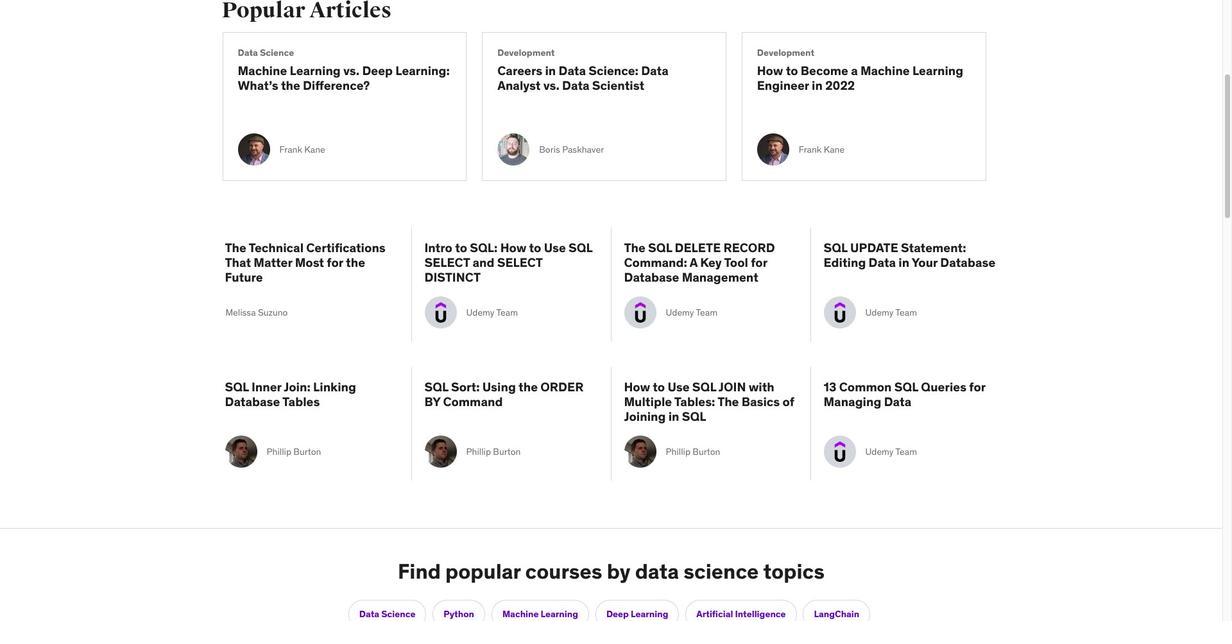 Task type: describe. For each thing, give the bounding box(es) containing it.
udemy team for database
[[865, 307, 917, 318]]

in inside development careers in data science: data analyst vs. data scientist
[[545, 63, 556, 78]]

future
[[225, 270, 263, 285]]

frank for in
[[799, 144, 822, 155]]

frank kane for the
[[279, 144, 325, 155]]

phillip for using
[[466, 446, 491, 457]]

sql sort: using the order by command link
[[425, 380, 598, 424]]

2022
[[825, 78, 855, 93]]

the technical certifications that matter most for the future link
[[225, 240, 398, 285]]

the for the technical certifications that matter most for the future
[[225, 240, 246, 256]]

how to use sql join with multiple tables: the basics of joining in sql
[[624, 380, 794, 424]]

vs. inside 'data science machine learning vs. deep learning: what's the difference?'
[[343, 63, 359, 78]]

sort:
[[451, 380, 480, 395]]

record
[[724, 240, 775, 256]]

learning inside 'data science machine learning vs. deep learning: what's the difference?'
[[290, 63, 341, 78]]

kane for difference?
[[304, 144, 325, 155]]

linking
[[313, 380, 356, 395]]

how to use sql join with multiple tables: the basics of joining in sql link
[[624, 380, 797, 424]]

by
[[607, 559, 631, 585]]

artificial
[[697, 608, 733, 620]]

using
[[482, 380, 516, 395]]

tables
[[282, 394, 320, 410]]

use inside how to use sql join with multiple tables: the basics of joining in sql
[[668, 380, 690, 395]]

artificial intelligence link
[[686, 600, 797, 621]]

python link
[[433, 600, 485, 621]]

certifications
[[306, 240, 386, 256]]

development for how
[[757, 47, 814, 59]]

sql inner join: linking database tables
[[225, 380, 356, 410]]

machine inside development how to become a machine learning engineer in 2022
[[861, 63, 910, 78]]

that
[[225, 255, 251, 270]]

intro
[[425, 240, 452, 256]]

team down '13 common sql queries for managing data' link
[[896, 446, 917, 457]]

to inside development how to become a machine learning engineer in 2022
[[786, 63, 798, 78]]

engineer
[[757, 78, 809, 93]]

boris
[[539, 144, 560, 155]]

careers
[[497, 63, 542, 78]]

machine learning
[[502, 608, 578, 620]]

management
[[682, 270, 758, 285]]

udemy for database
[[865, 307, 894, 318]]

update
[[850, 240, 898, 256]]

the inside 'data science machine learning vs. deep learning: what's the difference?'
[[281, 78, 300, 93]]

difference?
[[303, 78, 370, 93]]

find popular courses by data science topics
[[398, 559, 825, 585]]

1 vertical spatial deep
[[606, 608, 629, 620]]

frank kane for in
[[799, 144, 845, 155]]

how inside how to use sql join with multiple tables: the basics of joining in sql
[[624, 380, 650, 395]]

topics
[[763, 559, 825, 585]]

data inside 13 common sql queries for managing data
[[884, 394, 911, 410]]

key
[[700, 255, 722, 270]]

phillip burton for join:
[[267, 446, 321, 457]]

machine inside 'data science machine learning vs. deep learning: what's the difference?'
[[238, 63, 287, 78]]

deep inside 'data science machine learning vs. deep learning: what's the difference?'
[[362, 63, 393, 78]]

sql inside the sql delete record command: a key tool for database management
[[648, 240, 672, 256]]

learning:
[[395, 63, 450, 78]]

for inside the sql delete record command: a key tool for database management
[[751, 255, 767, 270]]

technical
[[249, 240, 304, 256]]

matter
[[254, 255, 292, 270]]

suzuno
[[258, 307, 288, 318]]

with
[[749, 380, 774, 395]]

in inside development how to become a machine learning engineer in 2022
[[812, 78, 823, 93]]

by
[[425, 394, 440, 410]]

science for data science
[[381, 608, 415, 620]]

analyst
[[497, 78, 541, 93]]

how inside "intro to sql: how to use sql select and select distinct"
[[500, 240, 526, 256]]

data science
[[359, 608, 415, 620]]

careers in data science: data analyst vs. data scientist link
[[497, 63, 711, 107]]

sql inside sql update statement: editing data in your database
[[824, 240, 848, 256]]

the sql delete record command: a key tool for database management link
[[624, 240, 797, 285]]

the for the sql delete record command: a key tool for database management
[[624, 240, 645, 256]]

paskhaver
[[562, 144, 604, 155]]

machine learning link
[[491, 600, 589, 621]]

the inside 'the technical certifications that matter most for the future'
[[346, 255, 365, 270]]

science
[[684, 559, 759, 585]]

science:
[[589, 63, 638, 78]]

sql inside "intro to sql: how to use sql select and select distinct"
[[569, 240, 593, 256]]

sql inside sql sort: using the order by command
[[425, 380, 448, 395]]

scientist
[[592, 78, 644, 93]]

development careers in data science: data analyst vs. data scientist
[[497, 47, 669, 93]]

data inside 'data science machine learning vs. deep learning: what's the difference?'
[[238, 47, 258, 59]]

1 select from the left
[[425, 255, 470, 270]]

sql sort: using the order by command
[[425, 380, 584, 410]]

become
[[801, 63, 848, 78]]

development for careers
[[497, 47, 555, 59]]

and
[[473, 255, 494, 270]]

sql update statement: editing data in your database link
[[824, 240, 998, 285]]

development how to become a machine learning engineer in 2022
[[757, 47, 963, 93]]

udemy down 'managing'
[[865, 446, 894, 457]]

multiple
[[624, 394, 672, 410]]

data science machine learning vs. deep learning: what's the difference?
[[238, 47, 450, 93]]

join:
[[284, 380, 310, 395]]

udemy for tool
[[666, 307, 694, 318]]

phillip burton for using
[[466, 446, 521, 457]]

joining
[[624, 409, 666, 424]]

use inside "intro to sql: how to use sql select and select distinct"
[[544, 240, 566, 256]]

sql update statement: editing data in your database
[[824, 240, 996, 270]]

intro to sql: how to use sql select and select distinct
[[425, 240, 593, 285]]

courses
[[525, 559, 602, 585]]

to left sql:
[[455, 240, 467, 256]]

sql inner join: linking database tables link
[[225, 380, 398, 424]]

database inside "sql inner join: linking database tables"
[[225, 394, 280, 410]]



Task type: locate. For each thing, give the bounding box(es) containing it.
how right sql:
[[500, 240, 526, 256]]

common
[[839, 380, 892, 395]]

0 horizontal spatial phillip
[[267, 446, 291, 457]]

0 horizontal spatial development
[[497, 47, 555, 59]]

development
[[497, 47, 555, 59], [757, 47, 814, 59]]

data inside sql update statement: editing data in your database
[[869, 255, 896, 270]]

kane for 2022
[[824, 144, 845, 155]]

team for database
[[896, 307, 917, 318]]

1 vertical spatial the
[[346, 255, 365, 270]]

2 kane from the left
[[824, 144, 845, 155]]

data
[[238, 47, 258, 59], [559, 63, 586, 78], [641, 63, 669, 78], [562, 78, 590, 93], [869, 255, 896, 270], [884, 394, 911, 410], [359, 608, 379, 620]]

udemy team for select
[[466, 307, 518, 318]]

0 horizontal spatial phillip burton
[[267, 446, 321, 457]]

1 vertical spatial how
[[500, 240, 526, 256]]

1 horizontal spatial vs.
[[543, 78, 559, 93]]

in right joining at right bottom
[[669, 409, 679, 424]]

2 vertical spatial the
[[519, 380, 538, 395]]

database left a
[[624, 270, 679, 285]]

select
[[425, 255, 470, 270], [497, 255, 543, 270]]

burton for linking
[[294, 446, 321, 457]]

2 phillip from the left
[[466, 446, 491, 457]]

2 horizontal spatial the
[[519, 380, 538, 395]]

phillip burton
[[267, 446, 321, 457], [466, 446, 521, 457], [666, 446, 720, 457]]

0 horizontal spatial vs.
[[343, 63, 359, 78]]

what's
[[238, 78, 278, 93]]

2 frank from the left
[[799, 144, 822, 155]]

2 development from the left
[[757, 47, 814, 59]]

queries
[[921, 380, 967, 395]]

udemy team down '13 common sql queries for managing data' link
[[865, 446, 917, 457]]

udemy team down management
[[666, 307, 718, 318]]

the left a
[[624, 240, 645, 256]]

1 horizontal spatial science
[[381, 608, 415, 620]]

2 burton from the left
[[493, 446, 521, 457]]

a
[[690, 255, 698, 270]]

vs.
[[343, 63, 359, 78], [543, 78, 559, 93]]

team for select
[[496, 307, 518, 318]]

select right and
[[497, 255, 543, 270]]

the sql delete record command: a key tool for database management
[[624, 240, 775, 285]]

phillip burton down tables
[[267, 446, 321, 457]]

1 horizontal spatial development
[[757, 47, 814, 59]]

3 phillip from the left
[[666, 446, 691, 457]]

burton
[[294, 446, 321, 457], [493, 446, 521, 457], [693, 446, 720, 457]]

0 vertical spatial the
[[281, 78, 300, 93]]

1 horizontal spatial select
[[497, 255, 543, 270]]

1 horizontal spatial frank kane
[[799, 144, 845, 155]]

2 horizontal spatial phillip
[[666, 446, 691, 457]]

the left basics
[[718, 394, 739, 410]]

phillip burton down tables:
[[666, 446, 720, 457]]

deep learning
[[606, 608, 668, 620]]

2 select from the left
[[497, 255, 543, 270]]

command
[[443, 394, 503, 410]]

0 horizontal spatial for
[[327, 255, 343, 270]]

science for data science machine learning vs. deep learning: what's the difference?
[[260, 47, 294, 59]]

1 horizontal spatial machine
[[502, 608, 539, 620]]

0 horizontal spatial kane
[[304, 144, 325, 155]]

2 frank kane from the left
[[799, 144, 845, 155]]

deep left the learning:
[[362, 63, 393, 78]]

the technical certifications that matter most for the future
[[225, 240, 386, 285]]

udemy team down and
[[466, 307, 518, 318]]

0 horizontal spatial science
[[260, 47, 294, 59]]

team down sql update statement: editing data in your database link in the right of the page
[[896, 307, 917, 318]]

machine learning vs. deep learning: what's the difference? link
[[238, 63, 451, 107]]

database inside the sql delete record command: a key tool for database management
[[624, 270, 679, 285]]

2 horizontal spatial for
[[969, 380, 986, 395]]

1 development from the left
[[497, 47, 555, 59]]

development inside development how to become a machine learning engineer in 2022
[[757, 47, 814, 59]]

the right most on the left top of the page
[[346, 255, 365, 270]]

phillip down command
[[466, 446, 491, 457]]

1 kane from the left
[[304, 144, 325, 155]]

popular
[[445, 559, 521, 585]]

find
[[398, 559, 441, 585]]

a
[[851, 63, 858, 78]]

machine
[[238, 63, 287, 78], [861, 63, 910, 78], [502, 608, 539, 620]]

1 horizontal spatial for
[[751, 255, 767, 270]]

phillip for join:
[[267, 446, 291, 457]]

team for tool
[[696, 307, 718, 318]]

inner
[[252, 380, 281, 395]]

science
[[260, 47, 294, 59], [381, 608, 415, 620]]

2 horizontal spatial machine
[[861, 63, 910, 78]]

managing
[[824, 394, 881, 410]]

0 horizontal spatial use
[[544, 240, 566, 256]]

phillip down tables
[[267, 446, 291, 457]]

the right what's
[[281, 78, 300, 93]]

0 horizontal spatial burton
[[294, 446, 321, 457]]

13 common sql queries for managing data link
[[824, 380, 998, 424]]

to
[[786, 63, 798, 78], [455, 240, 467, 256], [529, 240, 541, 256], [653, 380, 665, 395]]

the right the 'using'
[[519, 380, 538, 395]]

0 vertical spatial use
[[544, 240, 566, 256]]

0 vertical spatial how
[[757, 63, 783, 78]]

0 horizontal spatial the
[[225, 240, 246, 256]]

burton down sql inner join: linking database tables link
[[294, 446, 321, 457]]

tool
[[724, 255, 748, 270]]

0 horizontal spatial select
[[425, 255, 470, 270]]

data science link
[[348, 600, 426, 621]]

tables:
[[674, 394, 715, 410]]

statement:
[[901, 240, 966, 256]]

phillip down tables:
[[666, 446, 691, 457]]

phillip burton down the sql sort: using the order by command link
[[466, 446, 521, 457]]

select left and
[[425, 255, 470, 270]]

2 vertical spatial how
[[624, 380, 650, 395]]

udemy for select
[[466, 307, 495, 318]]

team down management
[[696, 307, 718, 318]]

for
[[327, 255, 343, 270], [751, 255, 767, 270], [969, 380, 986, 395]]

1 horizontal spatial phillip burton
[[466, 446, 521, 457]]

sql inside 13 common sql queries for managing data
[[894, 380, 918, 395]]

basics
[[742, 394, 780, 410]]

in left "2022"
[[812, 78, 823, 93]]

udemy team down sql update statement: editing data in your database link in the right of the page
[[865, 307, 917, 318]]

most
[[295, 255, 324, 270]]

delete
[[675, 240, 721, 256]]

kane
[[304, 144, 325, 155], [824, 144, 845, 155]]

2 horizontal spatial database
[[940, 255, 996, 270]]

to left become
[[786, 63, 798, 78]]

data
[[635, 559, 679, 585]]

0 horizontal spatial deep
[[362, 63, 393, 78]]

2 horizontal spatial how
[[757, 63, 783, 78]]

langchain
[[814, 608, 859, 620]]

to inside how to use sql join with multiple tables: the basics of joining in sql
[[653, 380, 665, 395]]

sql:
[[470, 240, 498, 256]]

udemy down a
[[666, 307, 694, 318]]

frank kane
[[279, 144, 325, 155], [799, 144, 845, 155]]

0 horizontal spatial frank kane
[[279, 144, 325, 155]]

python
[[444, 608, 474, 620]]

boris paskhaver
[[539, 144, 604, 155]]

burton down how to use sql join with multiple tables: the basics of joining in sql
[[693, 446, 720, 457]]

1 horizontal spatial use
[[668, 380, 690, 395]]

science inside data science 'link'
[[381, 608, 415, 620]]

2 horizontal spatial phillip burton
[[666, 446, 720, 457]]

distinct
[[425, 270, 481, 285]]

melissa
[[226, 307, 256, 318]]

how to become a machine learning engineer in 2022 link
[[757, 63, 971, 107]]

intro to sql: how to use sql select and select distinct link
[[425, 240, 598, 285]]

phillip
[[267, 446, 291, 457], [466, 446, 491, 457], [666, 446, 691, 457]]

development up engineer
[[757, 47, 814, 59]]

use
[[544, 240, 566, 256], [668, 380, 690, 395]]

join
[[719, 380, 746, 395]]

2 phillip burton from the left
[[466, 446, 521, 457]]

for right most on the left top of the page
[[327, 255, 343, 270]]

sql inside "sql inner join: linking database tables"
[[225, 380, 249, 395]]

phillip burton for use
[[666, 446, 720, 457]]

in
[[545, 63, 556, 78], [812, 78, 823, 93], [899, 255, 909, 270], [669, 409, 679, 424]]

1 vertical spatial use
[[668, 380, 690, 395]]

for inside 'the technical certifications that matter most for the future'
[[327, 255, 343, 270]]

development up the careers
[[497, 47, 555, 59]]

deep learning link
[[595, 600, 679, 621]]

for inside 13 common sql queries for managing data
[[969, 380, 986, 395]]

science inside 'data science machine learning vs. deep learning: what's the difference?'
[[260, 47, 294, 59]]

1 horizontal spatial frank
[[799, 144, 822, 155]]

the
[[281, 78, 300, 93], [346, 255, 365, 270], [519, 380, 538, 395]]

burton for the
[[493, 446, 521, 457]]

artificial intelligence
[[697, 608, 786, 620]]

melissa suzuno
[[226, 307, 288, 318]]

sql
[[569, 240, 593, 256], [648, 240, 672, 256], [824, 240, 848, 256], [225, 380, 249, 395], [425, 380, 448, 395], [692, 380, 716, 395], [894, 380, 918, 395], [682, 409, 706, 424]]

how left become
[[757, 63, 783, 78]]

learning
[[290, 63, 341, 78], [913, 63, 963, 78], [541, 608, 578, 620], [631, 608, 668, 620]]

for right the queries
[[969, 380, 986, 395]]

science down find
[[381, 608, 415, 620]]

1 horizontal spatial how
[[624, 380, 650, 395]]

data inside 'link'
[[359, 608, 379, 620]]

learning inside development how to become a machine learning engineer in 2022
[[913, 63, 963, 78]]

how inside development how to become a machine learning engineer in 2022
[[757, 63, 783, 78]]

3 burton from the left
[[693, 446, 720, 457]]

1 horizontal spatial phillip
[[466, 446, 491, 457]]

database inside sql update statement: editing data in your database
[[940, 255, 996, 270]]

the inside how to use sql join with multiple tables: the basics of joining in sql
[[718, 394, 739, 410]]

team down "intro to sql: how to use sql select and select distinct"
[[496, 307, 518, 318]]

the inside 'the technical certifications that matter most for the future'
[[225, 240, 246, 256]]

1 frank kane from the left
[[279, 144, 325, 155]]

0 horizontal spatial how
[[500, 240, 526, 256]]

0 horizontal spatial database
[[225, 394, 280, 410]]

in inside sql update statement: editing data in your database
[[899, 255, 909, 270]]

order
[[541, 380, 584, 395]]

2 horizontal spatial the
[[718, 394, 739, 410]]

database right your
[[940, 255, 996, 270]]

0 vertical spatial deep
[[362, 63, 393, 78]]

burton down the sql sort: using the order by command link
[[493, 446, 521, 457]]

of
[[783, 394, 794, 410]]

udemy down distinct
[[466, 307, 495, 318]]

0 vertical spatial science
[[260, 47, 294, 59]]

how up joining at right bottom
[[624, 380, 650, 395]]

1 horizontal spatial the
[[624, 240, 645, 256]]

1 horizontal spatial burton
[[493, 446, 521, 457]]

udemy down sql update statement: editing data in your database link in the right of the page
[[865, 307, 894, 318]]

frank
[[279, 144, 302, 155], [799, 144, 822, 155]]

intelligence
[[735, 608, 786, 620]]

1 burton from the left
[[294, 446, 321, 457]]

udemy team
[[466, 307, 518, 318], [666, 307, 718, 318], [865, 307, 917, 318], [865, 446, 917, 457]]

3 phillip burton from the left
[[666, 446, 720, 457]]

1 horizontal spatial kane
[[824, 144, 845, 155]]

phillip for use
[[666, 446, 691, 457]]

for right tool at top
[[751, 255, 767, 270]]

1 phillip burton from the left
[[267, 446, 321, 457]]

1 horizontal spatial the
[[346, 255, 365, 270]]

13
[[824, 380, 837, 395]]

1 vertical spatial science
[[381, 608, 415, 620]]

1 horizontal spatial deep
[[606, 608, 629, 620]]

in right the careers
[[545, 63, 556, 78]]

the up future
[[225, 240, 246, 256]]

to up joining at right bottom
[[653, 380, 665, 395]]

1 frank from the left
[[279, 144, 302, 155]]

langchain link
[[803, 600, 870, 621]]

database left join:
[[225, 394, 280, 410]]

burton for sql
[[693, 446, 720, 457]]

to right sql:
[[529, 240, 541, 256]]

editing
[[824, 255, 866, 270]]

frank for the
[[279, 144, 302, 155]]

your
[[912, 255, 938, 270]]

the inside the sql delete record command: a key tool for database management
[[624, 240, 645, 256]]

in inside how to use sql join with multiple tables: the basics of joining in sql
[[669, 409, 679, 424]]

1 phillip from the left
[[267, 446, 291, 457]]

in left your
[[899, 255, 909, 270]]

vs. inside development careers in data science: data analyst vs. data scientist
[[543, 78, 559, 93]]

the inside sql sort: using the order by command
[[519, 380, 538, 395]]

0 horizontal spatial the
[[281, 78, 300, 93]]

command:
[[624, 255, 687, 270]]

0 horizontal spatial frank
[[279, 144, 302, 155]]

team
[[496, 307, 518, 318], [696, 307, 718, 318], [896, 307, 917, 318], [896, 446, 917, 457]]

udemy team for tool
[[666, 307, 718, 318]]

udemy
[[466, 307, 495, 318], [666, 307, 694, 318], [865, 307, 894, 318], [865, 446, 894, 457]]

13 common sql queries for managing data
[[824, 380, 986, 410]]

1 horizontal spatial database
[[624, 270, 679, 285]]

0 horizontal spatial machine
[[238, 63, 287, 78]]

development inside development careers in data science: data analyst vs. data scientist
[[497, 47, 555, 59]]

2 horizontal spatial burton
[[693, 446, 720, 457]]

deep down by
[[606, 608, 629, 620]]

science up what's
[[260, 47, 294, 59]]



Task type: vqa. For each thing, say whether or not it's contained in the screenshot.
'Excel' within 'HOW TO USE INDEX AND MATCH IN EXCEL'
no



